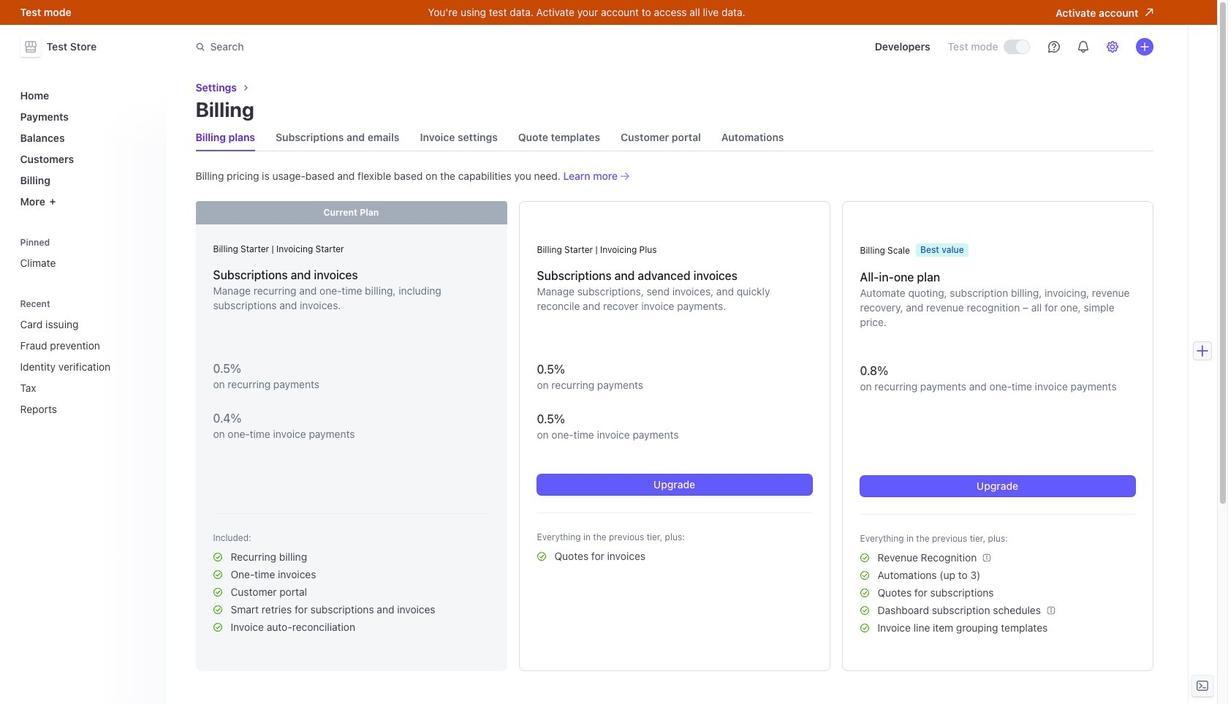 Task type: vqa. For each thing, say whether or not it's contained in the screenshot.
recent ELEMENT
yes



Task type: locate. For each thing, give the bounding box(es) containing it.
tab list
[[196, 124, 1153, 151]]

settings image
[[1106, 41, 1118, 53]]

1 recent element from the top
[[14, 298, 158, 421]]

Test mode checkbox
[[1004, 40, 1029, 53]]

recent element
[[14, 298, 158, 421], [14, 312, 158, 421]]

core navigation links element
[[14, 83, 158, 213]]

Search text field
[[187, 33, 599, 60]]

None search field
[[187, 33, 599, 60]]



Task type: describe. For each thing, give the bounding box(es) containing it.
2 recent element from the top
[[14, 312, 158, 421]]

help image
[[1048, 41, 1060, 53]]

pinned element
[[14, 237, 158, 275]]

notifications image
[[1077, 41, 1089, 53]]



